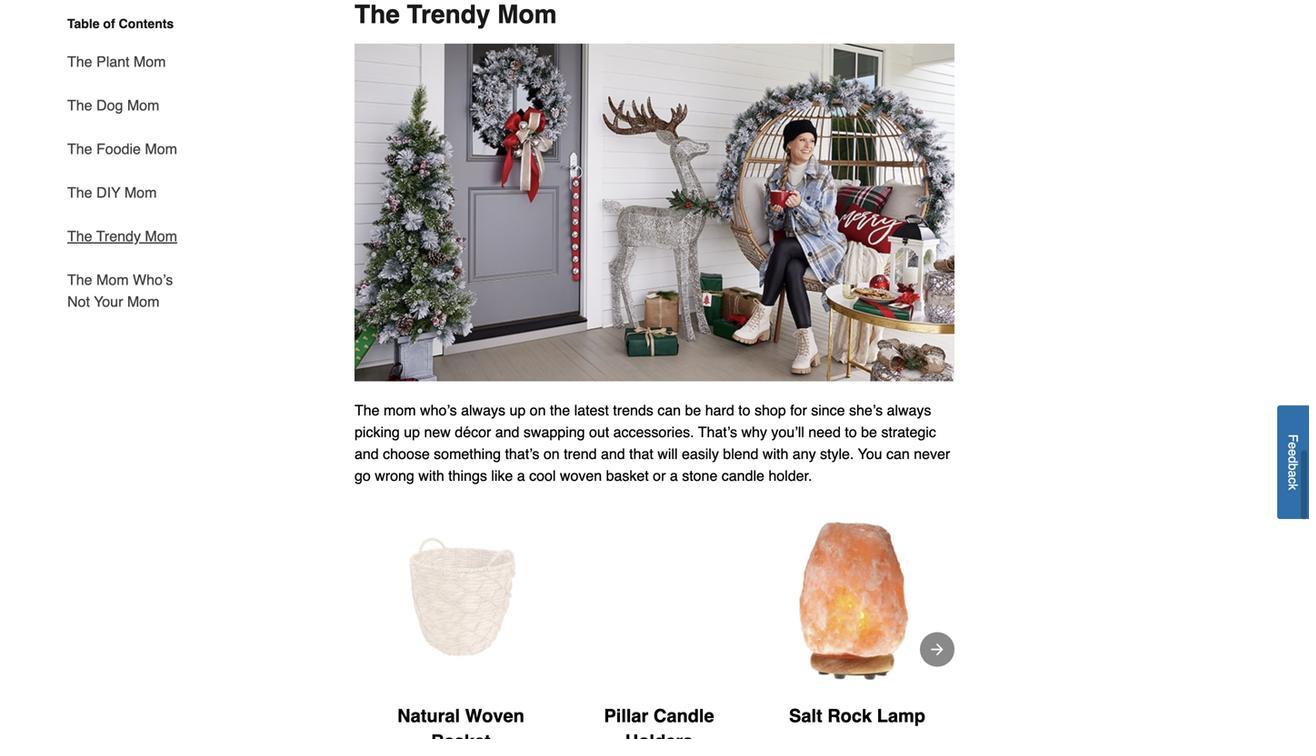 Task type: locate. For each thing, give the bounding box(es) containing it.
trends
[[613, 402, 653, 419]]

or
[[653, 467, 666, 484]]

to up the why
[[738, 402, 750, 419]]

décor
[[455, 424, 491, 441]]

the for the plant mom link
[[67, 53, 92, 70]]

shop
[[755, 402, 786, 419]]

you'll
[[771, 424, 804, 441]]

1 horizontal spatial be
[[861, 424, 877, 441]]

and
[[495, 424, 520, 441], [355, 446, 379, 462], [601, 446, 625, 462]]

0 horizontal spatial trendy
[[96, 228, 141, 245]]

holders
[[625, 731, 693, 739]]

trend
[[564, 446, 597, 462]]

e
[[1286, 442, 1300, 449], [1286, 449, 1300, 456]]

1 vertical spatial the trendy mom
[[67, 228, 177, 245]]

be up you
[[861, 424, 877, 441]]

0 horizontal spatial always
[[461, 402, 505, 419]]

0 horizontal spatial be
[[685, 402, 701, 419]]

a right like
[[517, 467, 525, 484]]

can up 'accessories.'
[[657, 402, 681, 419]]

will
[[658, 446, 678, 462]]

always up strategic
[[887, 402, 931, 419]]

the for the trendy mom link
[[67, 228, 92, 245]]

need
[[808, 424, 841, 441]]

on
[[530, 402, 546, 419], [544, 446, 560, 462]]

1 vertical spatial with
[[418, 467, 444, 484]]

table
[[67, 16, 100, 31]]

2 always from the left
[[887, 402, 931, 419]]

stylish woman sits in a wicker egg chair on her front porch in the winter. image
[[355, 44, 955, 382]]

basket
[[431, 731, 491, 739]]

to
[[738, 402, 750, 419], [845, 424, 857, 441]]

on down "swapping"
[[544, 446, 560, 462]]

a right or
[[670, 467, 678, 484]]

1 vertical spatial can
[[886, 446, 910, 462]]

to up style.
[[845, 424, 857, 441]]

0 horizontal spatial with
[[418, 467, 444, 484]]

up left the
[[509, 402, 526, 419]]

0 vertical spatial with
[[763, 446, 789, 462]]

a
[[517, 467, 525, 484], [670, 467, 678, 484], [1286, 470, 1300, 477]]

and up go
[[355, 446, 379, 462]]

0 horizontal spatial up
[[404, 424, 420, 441]]

dog
[[96, 97, 123, 114]]

mom
[[497, 0, 557, 29], [134, 53, 166, 70], [127, 97, 159, 114], [145, 140, 177, 157], [124, 184, 157, 201], [145, 228, 177, 245], [96, 271, 129, 288], [127, 293, 159, 310]]

natural woven basket
[[397, 705, 524, 739]]

1 horizontal spatial a
[[670, 467, 678, 484]]

e up b
[[1286, 449, 1300, 456]]

things
[[448, 467, 487, 484]]

1 horizontal spatial to
[[845, 424, 857, 441]]

e up d
[[1286, 442, 1300, 449]]

salt rock lamp with a black cord. image
[[769, 509, 945, 685]]

the inside the mom who's not your mom
[[67, 271, 92, 288]]

the
[[355, 0, 400, 29], [67, 53, 92, 70], [67, 97, 92, 114], [67, 140, 92, 157], [67, 184, 92, 201], [67, 228, 92, 245], [67, 271, 92, 288], [355, 402, 380, 419]]

2 horizontal spatial a
[[1286, 470, 1300, 477]]

0 vertical spatial up
[[509, 402, 526, 419]]

can down strategic
[[886, 446, 910, 462]]

something
[[434, 446, 501, 462]]

up up choose
[[404, 424, 420, 441]]

accessories.
[[613, 424, 694, 441]]

and up that's
[[495, 424, 520, 441]]

the diy mom
[[67, 184, 157, 201]]

the mom who's not your mom
[[67, 271, 173, 310]]

0 vertical spatial can
[[657, 402, 681, 419]]

brown woven storage basket. image
[[373, 509, 549, 685]]

choose
[[383, 446, 430, 462]]

woven
[[560, 467, 602, 484]]

0 horizontal spatial the trendy mom
[[67, 228, 177, 245]]

1 vertical spatial be
[[861, 424, 877, 441]]

1 e from the top
[[1286, 442, 1300, 449]]

can
[[657, 402, 681, 419], [886, 446, 910, 462]]

table of contents element
[[53, 15, 189, 313]]

who's
[[420, 402, 457, 419]]

b
[[1286, 463, 1300, 470]]

she's
[[849, 402, 883, 419]]

a up 'k'
[[1286, 470, 1300, 477]]

table of contents
[[67, 16, 174, 31]]

always up décor
[[461, 402, 505, 419]]

up
[[509, 402, 526, 419], [404, 424, 420, 441]]

1 horizontal spatial always
[[887, 402, 931, 419]]

the dog mom
[[67, 97, 159, 114]]

stone
[[682, 467, 718, 484]]

on left the
[[530, 402, 546, 419]]

be left hard
[[685, 402, 701, 419]]

contents
[[119, 16, 174, 31]]

c
[[1286, 477, 1300, 484]]

why
[[741, 424, 767, 441]]

0 vertical spatial trendy
[[407, 0, 490, 29]]

be
[[685, 402, 701, 419], [861, 424, 877, 441]]

k
[[1286, 484, 1300, 490]]

trendy
[[407, 0, 490, 29], [96, 228, 141, 245]]

the dog mom link
[[67, 84, 159, 127]]

and down out
[[601, 446, 625, 462]]

out
[[589, 424, 609, 441]]

holder.
[[769, 467, 812, 484]]

0 horizontal spatial to
[[738, 402, 750, 419]]

with
[[763, 446, 789, 462], [418, 467, 444, 484]]

1 horizontal spatial the trendy mom
[[355, 0, 557, 29]]

you
[[858, 446, 882, 462]]

latest
[[574, 402, 609, 419]]

lamp
[[877, 705, 925, 726]]

the inside 'link'
[[67, 97, 92, 114]]

the foodie mom link
[[67, 127, 177, 171]]

natural
[[397, 705, 460, 726]]

always
[[461, 402, 505, 419], [887, 402, 931, 419]]

0 horizontal spatial a
[[517, 467, 525, 484]]

1 vertical spatial trendy
[[96, 228, 141, 245]]

0 vertical spatial on
[[530, 402, 546, 419]]

blend
[[723, 446, 759, 462]]

salt rock lamp
[[789, 705, 925, 726]]

the trendy mom
[[355, 0, 557, 29], [67, 228, 177, 245]]

a inside button
[[1286, 470, 1300, 477]]

1 horizontal spatial can
[[886, 446, 910, 462]]

mom inside 'link'
[[127, 97, 159, 114]]

salt
[[789, 705, 822, 726]]

the for the diy mom link
[[67, 184, 92, 201]]

arrow right image
[[928, 640, 946, 659]]

with down you'll
[[763, 446, 789, 462]]

new
[[424, 424, 451, 441]]

your
[[94, 293, 123, 310]]

cool
[[529, 467, 556, 484]]

with down choose
[[418, 467, 444, 484]]



Task type: vqa. For each thing, say whether or not it's contained in the screenshot.
to to the left
yes



Task type: describe. For each thing, give the bounding box(es) containing it.
1 vertical spatial to
[[845, 424, 857, 441]]

1 horizontal spatial with
[[763, 446, 789, 462]]

the plant mom link
[[67, 40, 166, 84]]

the inside the mom who's always up on the latest trends can be hard to shop for since she's always picking up new décor and swapping out accessories. that's why you'll need to be strategic and choose something that's on trend and that will easily blend with any style. you can never go wrong with things like a cool woven basket or a stone candle holder.
[[355, 402, 380, 419]]

the plant mom
[[67, 53, 166, 70]]

1 horizontal spatial and
[[495, 424, 520, 441]]

basket
[[606, 467, 649, 484]]

go
[[355, 467, 371, 484]]

hard
[[705, 402, 734, 419]]

f e e d b a c k
[[1286, 434, 1300, 490]]

f e e d b a c k button
[[1277, 405, 1309, 519]]

of
[[103, 16, 115, 31]]

1 vertical spatial on
[[544, 446, 560, 462]]

that's
[[505, 446, 539, 462]]

easily
[[682, 446, 719, 462]]

0 vertical spatial to
[[738, 402, 750, 419]]

mom
[[384, 402, 416, 419]]

1 vertical spatial up
[[404, 424, 420, 441]]

style.
[[820, 446, 854, 462]]

diy
[[96, 184, 120, 201]]

any
[[793, 446, 816, 462]]

who's
[[133, 271, 173, 288]]

f
[[1286, 434, 1300, 442]]

swapping
[[524, 424, 585, 441]]

not
[[67, 293, 90, 310]]

1 horizontal spatial up
[[509, 402, 526, 419]]

the trendy mom link
[[67, 215, 177, 258]]

trendy inside table of contents element
[[96, 228, 141, 245]]

0 vertical spatial be
[[685, 402, 701, 419]]

2 horizontal spatial and
[[601, 446, 625, 462]]

plant
[[96, 53, 130, 70]]

that
[[629, 446, 653, 462]]

for
[[790, 402, 807, 419]]

candle
[[722, 467, 764, 484]]

wrong
[[375, 467, 414, 484]]

d
[[1286, 456, 1300, 463]]

the diy mom link
[[67, 171, 157, 215]]

candle
[[654, 705, 714, 726]]

the for the mom who's not your mom link
[[67, 271, 92, 288]]

0 horizontal spatial and
[[355, 446, 379, 462]]

the mom who's always up on the latest trends can be hard to shop for since she's always picking up new décor and swapping out accessories. that's why you'll need to be strategic and choose something that's on trend and that will easily blend with any style. you can never go wrong with things like a cool woven basket or a stone candle holder.
[[355, 402, 950, 484]]

since
[[811, 402, 845, 419]]

the trendy mom inside table of contents element
[[67, 228, 177, 245]]

rock
[[827, 705, 872, 726]]

pillar
[[604, 705, 649, 726]]

never
[[914, 446, 950, 462]]

that's
[[698, 424, 737, 441]]

strategic
[[881, 424, 936, 441]]

pillar candle holders
[[604, 705, 714, 739]]

0 vertical spatial the trendy mom
[[355, 0, 557, 29]]

the for the dog mom 'link'
[[67, 97, 92, 114]]

2 e from the top
[[1286, 449, 1300, 456]]

0 horizontal spatial can
[[657, 402, 681, 419]]

the
[[550, 402, 570, 419]]

foodie
[[96, 140, 141, 157]]

woven
[[465, 705, 524, 726]]

1 horizontal spatial trendy
[[407, 0, 490, 29]]

the for the foodie mom link
[[67, 140, 92, 157]]

picking
[[355, 424, 400, 441]]

the mom who's not your mom link
[[67, 258, 189, 313]]

1 always from the left
[[461, 402, 505, 419]]

like
[[491, 467, 513, 484]]

the foodie mom
[[67, 140, 177, 157]]



